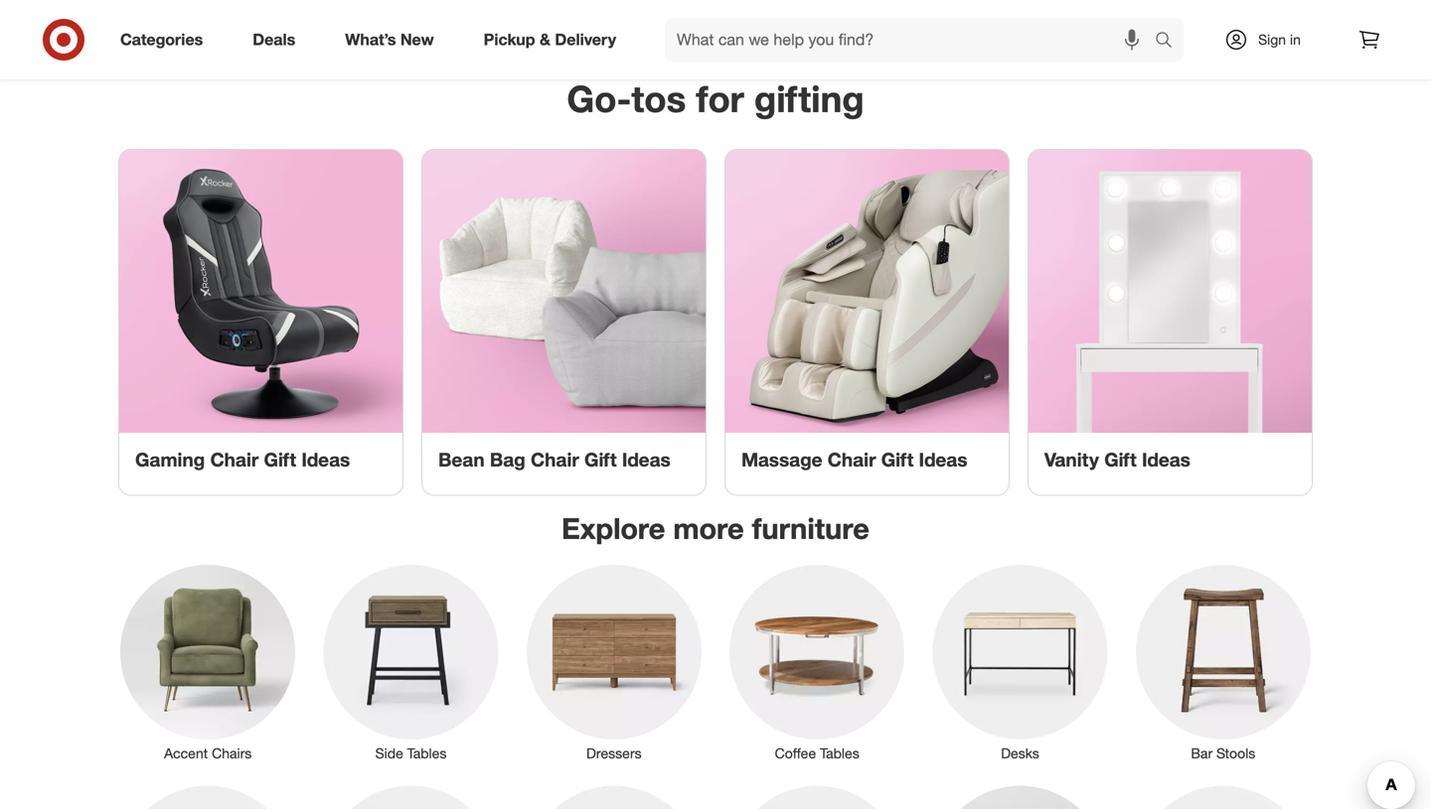 Task type: describe. For each thing, give the bounding box(es) containing it.
side
[[375, 745, 403, 763]]

side tables link
[[309, 562, 513, 764]]

gifting
[[754, 76, 864, 121]]

coffee tables
[[775, 745, 859, 763]]

side tables
[[375, 745, 447, 763]]

deals
[[253, 30, 295, 49]]

what's
[[345, 30, 396, 49]]

ideas inside vanity gift ideas link
[[1142, 449, 1190, 471]]

chair for massage
[[828, 449, 876, 471]]

sign in link
[[1208, 18, 1332, 62]]

gaming chair gift ideas
[[135, 449, 350, 471]]

ideas inside "massage chair gift ideas" link
[[919, 449, 967, 471]]

What can we help you find? suggestions appear below search field
[[665, 18, 1160, 62]]

categories link
[[103, 18, 228, 62]]

tables for coffee tables
[[820, 745, 859, 763]]

chair for gaming
[[210, 449, 259, 471]]

accent chairs
[[164, 745, 252, 763]]

go-
[[567, 76, 632, 121]]

categories
[[120, 30, 203, 49]]

bean
[[438, 449, 485, 471]]

what's new
[[345, 30, 434, 49]]

massage chair gift ideas
[[741, 449, 967, 471]]

2 chair from the left
[[531, 449, 579, 471]]

ideas inside bean bag chair gift ideas link
[[622, 449, 671, 471]]

pickup
[[484, 30, 535, 49]]

accent
[[164, 745, 208, 763]]

massage chair gift ideas link
[[726, 150, 1009, 496]]

deals link
[[236, 18, 320, 62]]

desks link
[[919, 562, 1122, 764]]

gaming chair gift ideas link
[[119, 150, 403, 496]]

dressers link
[[513, 562, 716, 764]]

bean bag chair gift ideas
[[438, 449, 671, 471]]

bar
[[1191, 745, 1213, 763]]

bag
[[490, 449, 526, 471]]

massage
[[741, 449, 822, 471]]

2 gift from the left
[[584, 449, 617, 471]]

what's new link
[[328, 18, 459, 62]]

explore more furniture
[[562, 512, 870, 547]]

delivery
[[555, 30, 616, 49]]

search
[[1146, 32, 1194, 51]]

sign in
[[1258, 31, 1301, 48]]

new
[[400, 30, 434, 49]]



Task type: locate. For each thing, give the bounding box(es) containing it.
in
[[1290, 31, 1301, 48]]

for
[[696, 76, 744, 121]]

pickup & delivery link
[[467, 18, 641, 62]]

tables right 'coffee'
[[820, 745, 859, 763]]

go-tos for gifting
[[567, 76, 864, 121]]

furniture
[[752, 512, 870, 547]]

tables inside coffee tables link
[[820, 745, 859, 763]]

ideas
[[301, 449, 350, 471], [622, 449, 671, 471], [919, 449, 967, 471], [1142, 449, 1190, 471]]

more
[[673, 512, 744, 547]]

2 tables from the left
[[820, 745, 859, 763]]

tos
[[632, 76, 686, 121]]

gaming
[[135, 449, 205, 471]]

1 tables from the left
[[407, 745, 447, 763]]

stools
[[1216, 745, 1256, 763]]

carousel region
[[119, 0, 1312, 68]]

0 horizontal spatial tables
[[407, 745, 447, 763]]

desks
[[1001, 745, 1039, 763]]

3 gift from the left
[[881, 449, 914, 471]]

ideas inside gaming chair gift ideas link
[[301, 449, 350, 471]]

chair right massage at the bottom
[[828, 449, 876, 471]]

&
[[540, 30, 551, 49]]

4 gift from the left
[[1104, 449, 1137, 471]]

2 ideas from the left
[[622, 449, 671, 471]]

tables right side on the left
[[407, 745, 447, 763]]

chairs
[[212, 745, 252, 763]]

bar stools
[[1191, 745, 1256, 763]]

coffee
[[775, 745, 816, 763]]

vanity gift ideas link
[[1029, 150, 1312, 496]]

pickup & delivery
[[484, 30, 616, 49]]

1 horizontal spatial tables
[[820, 745, 859, 763]]

explore
[[562, 512, 665, 547]]

tables
[[407, 745, 447, 763], [820, 745, 859, 763]]

1 horizontal spatial chair
[[531, 449, 579, 471]]

4 ideas from the left
[[1142, 449, 1190, 471]]

bar stools link
[[1122, 562, 1325, 764]]

coffee tables link
[[716, 562, 919, 764]]

1 chair from the left
[[210, 449, 259, 471]]

vanity
[[1045, 449, 1099, 471]]

chair
[[210, 449, 259, 471], [531, 449, 579, 471], [828, 449, 876, 471]]

vanity gift ideas
[[1045, 449, 1190, 471]]

3 ideas from the left
[[919, 449, 967, 471]]

tables for side tables
[[407, 745, 447, 763]]

chair right gaming
[[210, 449, 259, 471]]

accent chairs link
[[106, 562, 309, 764]]

1 ideas from the left
[[301, 449, 350, 471]]

search button
[[1146, 18, 1194, 66]]

chair right bag
[[531, 449, 579, 471]]

0 horizontal spatial chair
[[210, 449, 259, 471]]

2 horizontal spatial chair
[[828, 449, 876, 471]]

bean bag chair gift ideas link
[[422, 150, 706, 496]]

tables inside side tables link
[[407, 745, 447, 763]]

gift
[[264, 449, 296, 471], [584, 449, 617, 471], [881, 449, 914, 471], [1104, 449, 1137, 471]]

sign
[[1258, 31, 1286, 48]]

3 chair from the left
[[828, 449, 876, 471]]

dressers
[[586, 745, 642, 763]]

1 gift from the left
[[264, 449, 296, 471]]



Task type: vqa. For each thing, say whether or not it's contained in the screenshot.
Deals link
yes



